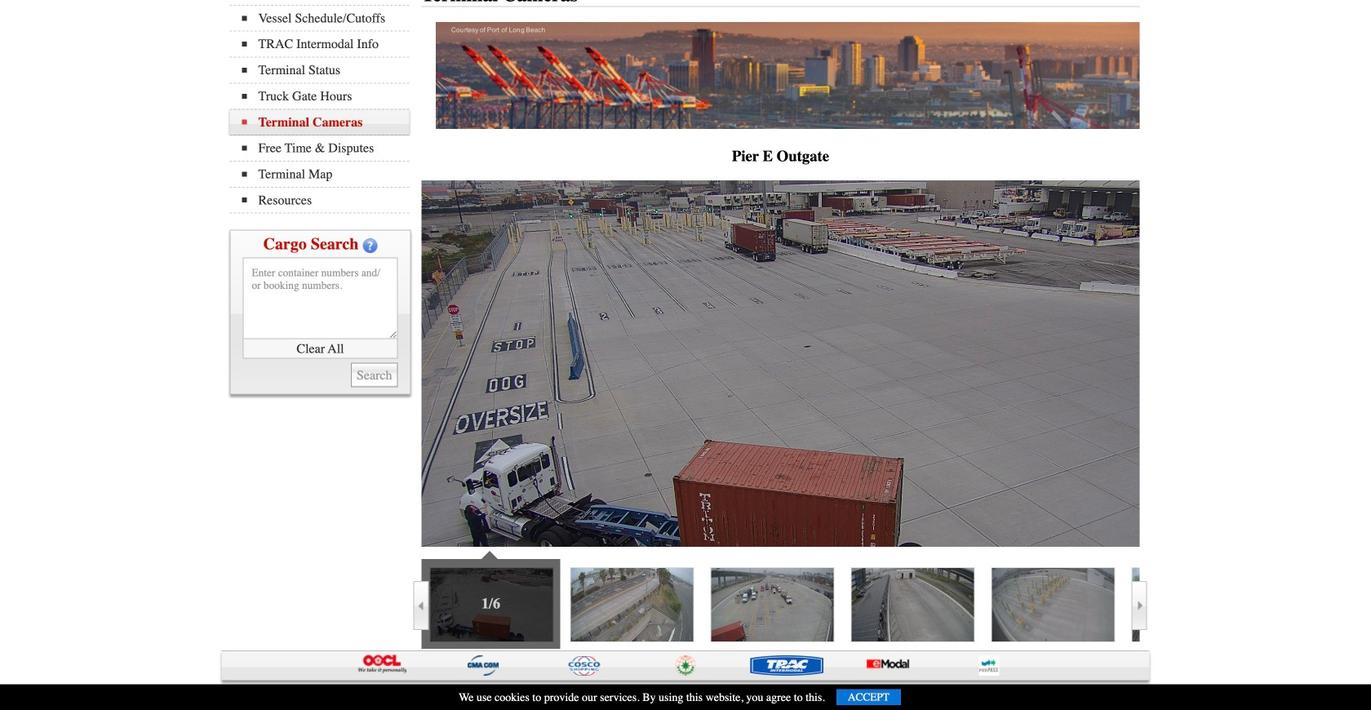 Task type: vqa. For each thing, say whether or not it's contained in the screenshot.
Enter Container Numbers And/ Or Booking Numbers. Text Field
yes



Task type: locate. For each thing, give the bounding box(es) containing it.
Enter container numbers and/ or booking numbers.  text field
[[243, 258, 398, 339]]

menu bar
[[230, 0, 418, 214]]

None submit
[[351, 363, 398, 388]]



